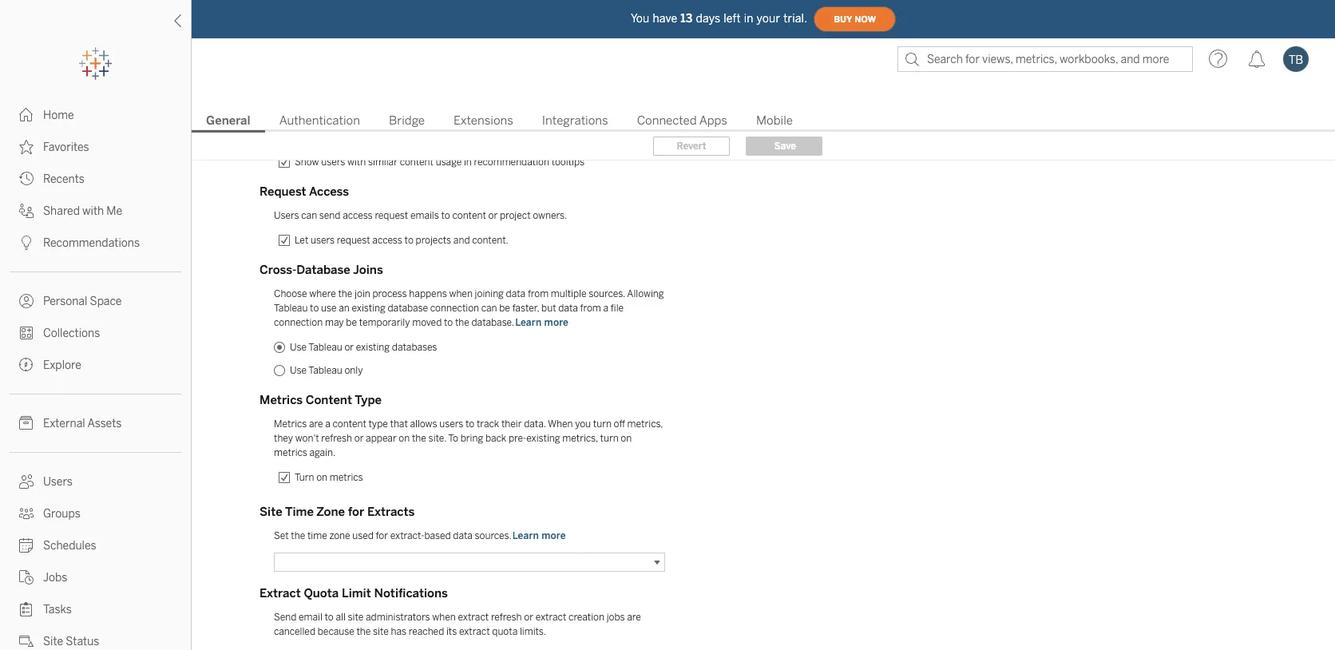 Task type: vqa. For each thing, say whether or not it's contained in the screenshot.
Columns for Columns 9
no



Task type: locate. For each thing, give the bounding box(es) containing it.
turn down off
[[600, 433, 619, 444]]

by text only_f5he34f image left favorites
[[19, 140, 34, 154]]

site up set at the bottom left
[[260, 505, 282, 519]]

0 vertical spatial metrics
[[274, 447, 307, 459]]

a down content
[[325, 419, 331, 430]]

are up won't
[[309, 419, 323, 430]]

1 horizontal spatial can
[[481, 303, 497, 314]]

0 vertical spatial users
[[321, 157, 345, 168]]

1 vertical spatial metrics
[[330, 472, 363, 483]]

an
[[339, 303, 350, 314]]

when
[[449, 288, 473, 300], [432, 612, 456, 623]]

site status link
[[0, 625, 191, 650]]

by text only_f5he34f image inside external assets link
[[19, 416, 34, 431]]

2 vertical spatial users
[[440, 419, 464, 430]]

by text only_f5he34f image inside explore link
[[19, 358, 34, 372]]

metrics down again.
[[330, 472, 363, 483]]

navigation panel element
[[0, 48, 191, 650]]

by text only_f5he34f image left site status
[[19, 634, 34, 649]]

1 vertical spatial users
[[43, 475, 73, 489]]

2 vertical spatial data
[[453, 530, 473, 542]]

data down multiple
[[559, 303, 578, 314]]

existing down the join
[[352, 303, 386, 314]]

4 by text only_f5he34f image from the top
[[19, 326, 34, 340]]

buy now button
[[814, 6, 896, 32]]

1 vertical spatial learn more link
[[512, 530, 567, 542]]

1 vertical spatial data
[[559, 303, 578, 314]]

0 vertical spatial site
[[348, 612, 364, 623]]

zone
[[317, 505, 345, 519]]

by text only_f5he34f image for home
[[19, 108, 34, 122]]

by text only_f5he34f image inside the recents link
[[19, 172, 34, 186]]

use
[[290, 342, 307, 353], [290, 365, 307, 376]]

revert button
[[653, 137, 730, 156]]

by text only_f5he34f image
[[19, 108, 34, 122], [19, 140, 34, 154], [19, 236, 34, 250], [19, 358, 34, 372], [19, 416, 34, 431], [19, 570, 34, 585], [19, 602, 34, 617], [19, 634, 34, 649]]

sources. right the based
[[475, 530, 512, 542]]

by text only_f5he34f image for users
[[19, 475, 34, 489]]

existing inside metrics are a content type that allows users to track their data. when you turn off metrics, they won't refresh or appear on the site. to bring back pre-existing metrics, turn on metrics again.
[[527, 433, 560, 444]]

5 by text only_f5he34f image from the top
[[19, 475, 34, 489]]

to
[[448, 433, 459, 444]]

site left the status
[[43, 635, 63, 649]]

let
[[295, 235, 309, 246]]

revert
[[677, 141, 707, 152]]

1 vertical spatial existing
[[356, 342, 390, 353]]

1 vertical spatial in
[[464, 157, 472, 168]]

0 vertical spatial are
[[309, 419, 323, 430]]

by text only_f5he34f image for schedules
[[19, 538, 34, 553]]

content up the and
[[452, 210, 486, 221]]

8 by text only_f5he34f image from the top
[[19, 634, 34, 649]]

when for happens
[[449, 288, 473, 300]]

0 horizontal spatial request
[[337, 235, 370, 246]]

1 horizontal spatial metrics,
[[628, 419, 663, 430]]

joining
[[475, 288, 504, 300]]

users for show
[[321, 157, 345, 168]]

navigation containing general
[[192, 109, 1336, 133]]

by text only_f5he34f image left explore
[[19, 358, 34, 372]]

users down request
[[274, 210, 299, 221]]

metrics for metrics are a content type that allows users to track their data. when you turn off metrics, they won't refresh or appear on the site. to bring back pre-existing metrics, turn on metrics again.
[[274, 419, 307, 430]]

1 horizontal spatial request
[[375, 210, 408, 221]]

data.
[[524, 419, 546, 430]]

1 vertical spatial for
[[376, 530, 388, 542]]

from
[[528, 288, 549, 300], [580, 303, 601, 314]]

tableau
[[274, 303, 308, 314], [309, 342, 342, 353], [309, 365, 342, 376]]

tasks link
[[0, 594, 191, 625]]

are right jobs
[[627, 612, 641, 623]]

sources. up file
[[589, 288, 625, 300]]

tooltips
[[552, 157, 585, 168]]

existing down data. on the bottom of the page
[[527, 433, 560, 444]]

joins
[[353, 263, 383, 277]]

when inside choose where the join process happens when joining data from multiple sources. allowing tableau to use an existing database connection can be faster, but data from a file connection may be temporarily moved to the database.
[[449, 288, 473, 300]]

users right let
[[311, 235, 335, 246]]

when
[[548, 419, 573, 430]]

when up its
[[432, 612, 456, 623]]

0 vertical spatial from
[[528, 288, 549, 300]]

request up joins
[[337, 235, 370, 246]]

1 horizontal spatial a
[[604, 303, 609, 314]]

0 vertical spatial a
[[604, 303, 609, 314]]

5 by text only_f5he34f image from the top
[[19, 416, 34, 431]]

to up bring
[[466, 419, 475, 430]]

owners.
[[533, 210, 567, 221]]

to left "use"
[[310, 303, 319, 314]]

they
[[274, 433, 293, 444]]

2 horizontal spatial on
[[621, 433, 632, 444]]

0 vertical spatial existing
[[352, 303, 386, 314]]

1 by text only_f5he34f image from the top
[[19, 108, 34, 122]]

multiple
[[551, 288, 587, 300]]

sources. inside choose where the join process happens when joining data from multiple sources. allowing tableau to use an existing database connection can be faster, but data from a file connection may be temporarily moved to the database.
[[589, 288, 625, 300]]

by text only_f5he34f image inside home link
[[19, 108, 34, 122]]

faster,
[[513, 303, 539, 314]]

can down joining
[[481, 303, 497, 314]]

metrics are a content type that allows users to track their data. when you turn off metrics, they won't refresh or appear on the site. to bring back pre-existing metrics, turn on metrics again.
[[274, 419, 663, 459]]

jobs link
[[0, 562, 191, 594]]

refresh up quota
[[491, 612, 522, 623]]

0 horizontal spatial can
[[301, 210, 317, 221]]

metrics, right off
[[628, 419, 663, 430]]

by text only_f5he34f image left collections
[[19, 326, 34, 340]]

1 vertical spatial access
[[373, 235, 403, 246]]

buy
[[834, 14, 853, 24]]

4 by text only_f5he34f image from the top
[[19, 358, 34, 372]]

by text only_f5he34f image left shared at top
[[19, 204, 34, 218]]

tableau left the only
[[309, 365, 342, 376]]

tableau up use tableau only
[[309, 342, 342, 353]]

to inside send email to all site administrators when extract refresh or extract creation jobs are cancelled because the site has reached its extract quota limits.
[[325, 612, 334, 623]]

on
[[399, 433, 410, 444], [621, 433, 632, 444], [316, 472, 328, 483]]

by text only_f5he34f image inside favorites 'link'
[[19, 140, 34, 154]]

1 by text only_f5he34f image from the top
[[19, 172, 34, 186]]

0 horizontal spatial a
[[325, 419, 331, 430]]

recents link
[[0, 163, 191, 195]]

learn more link
[[515, 316, 570, 329], [512, 530, 567, 542]]

metrics down they
[[274, 447, 307, 459]]

collections link
[[0, 317, 191, 349]]

a left file
[[604, 303, 609, 314]]

0 horizontal spatial with
[[82, 204, 104, 218]]

the up an
[[338, 288, 353, 300]]

1 horizontal spatial refresh
[[491, 612, 522, 623]]

where
[[309, 288, 336, 300]]

temporarily
[[359, 317, 410, 328]]

13
[[681, 12, 693, 25]]

by text only_f5he34f image for personal space
[[19, 294, 34, 308]]

to left all
[[325, 612, 334, 623]]

can left send
[[301, 210, 317, 221]]

0 vertical spatial learn more link
[[515, 316, 570, 329]]

use
[[321, 303, 337, 314]]

by text only_f5he34f image inside the collections link
[[19, 326, 34, 340]]

0 vertical spatial data
[[506, 288, 526, 300]]

send
[[274, 612, 297, 623]]

on right turn
[[316, 472, 328, 483]]

2 by text only_f5he34f image from the top
[[19, 140, 34, 154]]

1 vertical spatial with
[[82, 204, 104, 218]]

use up use tableau only
[[290, 342, 307, 353]]

by text only_f5he34f image left external
[[19, 416, 34, 431]]

by text only_f5he34f image for shared with me
[[19, 204, 34, 218]]

1 horizontal spatial site
[[260, 505, 282, 519]]

1 horizontal spatial from
[[580, 303, 601, 314]]

data for learn
[[453, 530, 473, 542]]

0 horizontal spatial site
[[43, 635, 63, 649]]

0 horizontal spatial users
[[43, 475, 73, 489]]

tableau down choose
[[274, 303, 308, 314]]

in right left
[[744, 12, 754, 25]]

0 vertical spatial with
[[348, 157, 366, 168]]

by text only_f5he34f image for groups
[[19, 506, 34, 521]]

metrics
[[260, 393, 303, 407], [274, 419, 307, 430]]

1 vertical spatial metrics,
[[563, 433, 598, 444]]

moved
[[412, 317, 442, 328]]

the right the "because"
[[357, 626, 371, 637]]

1 horizontal spatial with
[[348, 157, 366, 168]]

request up let users request access to projects and content.
[[375, 210, 408, 221]]

external
[[43, 417, 85, 431]]

jobs
[[43, 571, 67, 585]]

connection down choose
[[274, 317, 323, 328]]

administrators
[[366, 612, 430, 623]]

groups
[[43, 507, 80, 521]]

users inside main navigation. press the up and down arrow keys to access links. 'element'
[[43, 475, 73, 489]]

for
[[348, 505, 364, 519], [376, 530, 388, 542]]

6 by text only_f5he34f image from the top
[[19, 570, 34, 585]]

7 by text only_f5he34f image from the top
[[19, 538, 34, 553]]

by text only_f5he34f image inside tasks link
[[19, 602, 34, 617]]

site right all
[[348, 612, 364, 623]]

by text only_f5he34f image up groups link on the left bottom of page
[[19, 475, 34, 489]]

0 vertical spatial connection
[[430, 303, 479, 314]]

existing
[[352, 303, 386, 314], [356, 342, 390, 353], [527, 433, 560, 444]]

in right usage
[[464, 157, 472, 168]]

for right used
[[376, 530, 388, 542]]

1 vertical spatial refresh
[[491, 612, 522, 623]]

allows
[[410, 419, 437, 430]]

metrics, down you
[[563, 433, 598, 444]]

0 vertical spatial in
[[744, 12, 754, 25]]

0 vertical spatial more
[[544, 317, 569, 328]]

0 vertical spatial content
[[400, 157, 434, 168]]

0 vertical spatial sources.
[[589, 288, 625, 300]]

join
[[355, 288, 370, 300]]

by text only_f5he34f image for explore
[[19, 358, 34, 372]]

users right show
[[321, 157, 345, 168]]

6 by text only_f5he34f image from the top
[[19, 506, 34, 521]]

shared with me link
[[0, 195, 191, 227]]

content left type
[[333, 419, 367, 430]]

choose
[[274, 288, 307, 300]]

users for users can send access request emails to content or project owners.
[[274, 210, 299, 221]]

0 horizontal spatial metrics
[[274, 447, 307, 459]]

0 horizontal spatial content
[[333, 419, 367, 430]]

with inside main navigation. press the up and down arrow keys to access links. 'element'
[[82, 204, 104, 218]]

request
[[375, 210, 408, 221], [337, 235, 370, 246]]

site left 'has'
[[373, 626, 389, 637]]

or
[[488, 210, 498, 221], [345, 342, 354, 353], [354, 433, 364, 444], [524, 612, 534, 623]]

connection down happens
[[430, 303, 479, 314]]

their
[[502, 419, 522, 430]]

0 vertical spatial refresh
[[321, 433, 352, 444]]

on down off
[[621, 433, 632, 444]]

2 vertical spatial content
[[333, 419, 367, 430]]

1 vertical spatial users
[[311, 235, 335, 246]]

main content
[[192, 74, 1336, 650]]

by text only_f5he34f image inside site status link
[[19, 634, 34, 649]]

data right the based
[[453, 530, 473, 542]]

by text only_f5he34f image for site status
[[19, 634, 34, 649]]

0 horizontal spatial metrics,
[[563, 433, 598, 444]]

metrics inside metrics are a content type that allows users to track their data. when you turn off metrics, they won't refresh or appear on the site. to bring back pre-existing metrics, turn on metrics again.
[[274, 419, 307, 430]]

by text only_f5he34f image left 'groups'
[[19, 506, 34, 521]]

by text only_f5he34f image
[[19, 172, 34, 186], [19, 204, 34, 218], [19, 294, 34, 308], [19, 326, 34, 340], [19, 475, 34, 489], [19, 506, 34, 521], [19, 538, 34, 553]]

that
[[390, 419, 408, 430]]

by text only_f5he34f image inside groups link
[[19, 506, 34, 521]]

limits.
[[520, 626, 546, 637]]

with left similar
[[348, 157, 366, 168]]

or up the only
[[345, 342, 354, 353]]

a
[[604, 303, 609, 314], [325, 419, 331, 430]]

site inside main navigation. press the up and down arrow keys to access links. 'element'
[[43, 635, 63, 649]]

1 vertical spatial can
[[481, 303, 497, 314]]

by text only_f5he34f image inside shared with me link
[[19, 204, 34, 218]]

0 horizontal spatial connection
[[274, 317, 323, 328]]

based
[[424, 530, 451, 542]]

refresh up again.
[[321, 433, 352, 444]]

creation
[[569, 612, 605, 623]]

connection
[[430, 303, 479, 314], [274, 317, 323, 328]]

cross-
[[260, 263, 297, 277]]

1 vertical spatial when
[[432, 612, 456, 623]]

access right send
[[343, 210, 373, 221]]

1 horizontal spatial for
[[376, 530, 388, 542]]

connected
[[637, 113, 697, 128]]

on down that
[[399, 433, 410, 444]]

0 vertical spatial users
[[274, 210, 299, 221]]

1 vertical spatial site
[[43, 635, 63, 649]]

by text only_f5he34f image left recents
[[19, 172, 34, 186]]

for up used
[[348, 505, 364, 519]]

back
[[486, 433, 507, 444]]

sources.
[[589, 288, 625, 300], [475, 530, 512, 542]]

by text only_f5he34f image inside recommendations link
[[19, 236, 34, 250]]

more
[[544, 317, 569, 328], [542, 530, 566, 542]]

Search for views, metrics, workbooks, and more text field
[[898, 46, 1193, 72]]

0 horizontal spatial are
[[309, 419, 323, 430]]

users up 'groups'
[[43, 475, 73, 489]]

0 vertical spatial for
[[348, 505, 364, 519]]

are inside metrics are a content type that allows users to track their data. when you turn off metrics, they won't refresh or appear on the site. to bring back pre-existing metrics, turn on metrics again.
[[309, 419, 323, 430]]

users up to
[[440, 419, 464, 430]]

1 vertical spatial a
[[325, 419, 331, 430]]

7 by text only_f5he34f image from the top
[[19, 602, 34, 617]]

main content containing general
[[192, 74, 1336, 650]]

to right the moved at the left of the page
[[444, 317, 453, 328]]

1 vertical spatial content
[[452, 210, 486, 221]]

by text only_f5he34f image inside personal space link
[[19, 294, 34, 308]]

pre-
[[509, 433, 527, 444]]

or left "project" at the top
[[488, 210, 498, 221]]

by text only_f5he34f image left recommendations
[[19, 236, 34, 250]]

access up joins
[[373, 235, 403, 246]]

by text only_f5he34f image left home
[[19, 108, 34, 122]]

schedules
[[43, 539, 96, 553]]

send
[[319, 210, 341, 221]]

1 horizontal spatial are
[[627, 612, 641, 623]]

now
[[855, 14, 876, 24]]

users inside main content
[[274, 210, 299, 221]]

or up limits.
[[524, 612, 534, 623]]

by text only_f5he34f image inside schedules link
[[19, 538, 34, 553]]

0 vertical spatial site
[[260, 505, 282, 519]]

existing inside choose where the join process happens when joining data from multiple sources. allowing tableau to use an existing database connection can be faster, but data from a file connection may be temporarily moved to the database.
[[352, 303, 386, 314]]

metrics for metrics content type
[[260, 393, 303, 407]]

content left usage
[[400, 157, 434, 168]]

0 horizontal spatial sources.
[[475, 530, 512, 542]]

jobs
[[607, 612, 625, 623]]

0 vertical spatial metrics
[[260, 393, 303, 407]]

2 horizontal spatial content
[[452, 210, 486, 221]]

data up faster,
[[506, 288, 526, 300]]

cross-database joins
[[260, 263, 383, 277]]

existing down temporarily
[[356, 342, 390, 353]]

1 use from the top
[[290, 342, 307, 353]]

general
[[206, 113, 251, 128]]

1 horizontal spatial content
[[400, 157, 434, 168]]

by text only_f5he34f image for tasks
[[19, 602, 34, 617]]

be up database.
[[499, 303, 510, 314]]

databases
[[392, 342, 437, 353]]

tableau for use tableau or existing databases
[[309, 342, 342, 353]]

from down multiple
[[580, 303, 601, 314]]

a inside choose where the join process happens when joining data from multiple sources. allowing tableau to use an existing database connection can be faster, but data from a file connection may be temporarily moved to the database.
[[604, 303, 609, 314]]

0 horizontal spatial refresh
[[321, 433, 352, 444]]

again.
[[310, 447, 336, 459]]

0 horizontal spatial site
[[348, 612, 364, 623]]

recommendation
[[474, 157, 550, 168]]

0 horizontal spatial on
[[316, 472, 328, 483]]

favorites
[[43, 141, 89, 154]]

3 by text only_f5he34f image from the top
[[19, 294, 34, 308]]

1 vertical spatial site
[[373, 626, 389, 637]]

turn left off
[[593, 419, 612, 430]]

quota
[[492, 626, 518, 637]]

1 horizontal spatial users
[[274, 210, 299, 221]]

by text only_f5he34f image left schedules
[[19, 538, 34, 553]]

0 horizontal spatial data
[[453, 530, 473, 542]]

site
[[260, 505, 282, 519], [43, 635, 63, 649]]

to right emails on the top left
[[441, 210, 450, 221]]

can inside choose where the join process happens when joining data from multiple sources. allowing tableau to use an existing database connection can be faster, but data from a file connection may be temporarily moved to the database.
[[481, 303, 497, 314]]

1 vertical spatial are
[[627, 612, 641, 623]]

database.
[[472, 317, 515, 328]]

1 vertical spatial tableau
[[309, 342, 342, 353]]

site for site status
[[43, 635, 63, 649]]

be down an
[[346, 317, 357, 328]]

0 vertical spatial use
[[290, 342, 307, 353]]

2 vertical spatial existing
[[527, 433, 560, 444]]

learn more link for cross-database joins
[[515, 316, 570, 329]]

by text only_f5he34f image left 'tasks'
[[19, 602, 34, 617]]

the right set at the bottom left
[[291, 530, 305, 542]]

2 by text only_f5he34f image from the top
[[19, 204, 34, 218]]

1 horizontal spatial be
[[499, 303, 510, 314]]

1 vertical spatial metrics
[[274, 419, 307, 430]]

a inside metrics are a content type that allows users to track their data. when you turn off metrics, they won't refresh or appear on the site. to bring back pre-existing metrics, turn on metrics again.
[[325, 419, 331, 430]]

2 vertical spatial tableau
[[309, 365, 342, 376]]

when inside send email to all site administrators when extract refresh or extract creation jobs are cancelled because the site has reached its extract quota limits.
[[432, 612, 456, 623]]

0 vertical spatial metrics,
[[628, 419, 663, 430]]

by text only_f5he34f image left the personal
[[19, 294, 34, 308]]

site for site time zone for extracts
[[260, 505, 282, 519]]

2 use from the top
[[290, 365, 307, 376]]

1 horizontal spatial sources.
[[589, 288, 625, 300]]

be
[[499, 303, 510, 314], [346, 317, 357, 328]]

groups link
[[0, 498, 191, 530]]

use up the metrics content type
[[290, 365, 307, 376]]

or left the appear
[[354, 433, 364, 444]]

has
[[391, 626, 407, 637]]

access for request
[[343, 210, 373, 221]]

by text only_f5he34f image inside jobs link
[[19, 570, 34, 585]]

0 vertical spatial when
[[449, 288, 473, 300]]

1 vertical spatial be
[[346, 317, 357, 328]]

from up but
[[528, 288, 549, 300]]

with left the me
[[82, 204, 104, 218]]

by text only_f5he34f image for jobs
[[19, 570, 34, 585]]

by text only_f5he34f image left jobs
[[19, 570, 34, 585]]

0 vertical spatial tableau
[[274, 303, 308, 314]]

3 by text only_f5he34f image from the top
[[19, 236, 34, 250]]

navigation
[[192, 109, 1336, 133]]

0 vertical spatial access
[[343, 210, 373, 221]]

the down allows
[[412, 433, 426, 444]]

by text only_f5he34f image inside users link
[[19, 475, 34, 489]]

when left joining
[[449, 288, 473, 300]]

1 vertical spatial use
[[290, 365, 307, 376]]

1 horizontal spatial data
[[506, 288, 526, 300]]



Task type: describe. For each thing, give the bounding box(es) containing it.
extract
[[260, 586, 301, 601]]

set
[[274, 530, 289, 542]]

data for multiple
[[506, 288, 526, 300]]

1 vertical spatial from
[[580, 303, 601, 314]]

tableau inside choose where the join process happens when joining data from multiple sources. allowing tableau to use an existing database connection can be faster, but data from a file connection may be temporarily moved to the database.
[[274, 303, 308, 314]]

or inside metrics are a content type that allows users to track their data. when you turn off metrics, they won't refresh or appear on the site. to bring back pre-existing metrics, turn on metrics again.
[[354, 433, 364, 444]]

projects
[[416, 235, 451, 246]]

quota
[[304, 586, 339, 601]]

use for use tableau only
[[290, 365, 307, 376]]

home link
[[0, 99, 191, 131]]

bridge
[[389, 113, 425, 128]]

to left projects
[[405, 235, 414, 246]]

0 vertical spatial be
[[499, 303, 510, 314]]

by text only_f5he34f image for external assets
[[19, 416, 34, 431]]

zone
[[329, 530, 350, 542]]

or inside send email to all site administrators when extract refresh or extract creation jobs are cancelled because the site has reached its extract quota limits.
[[524, 612, 534, 623]]

cross-database joins option group
[[274, 339, 665, 379]]

1 horizontal spatial in
[[744, 12, 754, 25]]

1 vertical spatial connection
[[274, 317, 323, 328]]

the inside metrics are a content type that allows users to track their data. when you turn off metrics, they won't refresh or appear on the site. to bring back pre-existing metrics, turn on metrics again.
[[412, 433, 426, 444]]

1 vertical spatial learn
[[513, 530, 539, 542]]

send email to all site administrators when extract refresh or extract creation jobs are cancelled because the site has reached its extract quota limits.
[[274, 612, 641, 637]]

0 vertical spatial request
[[375, 210, 408, 221]]

cancelled
[[274, 626, 316, 637]]

0 vertical spatial can
[[301, 210, 317, 221]]

shared
[[43, 204, 80, 218]]

users link
[[0, 466, 191, 498]]

or inside cross-database joins option group
[[345, 342, 354, 353]]

time
[[285, 505, 314, 519]]

existing inside cross-database joins option group
[[356, 342, 390, 353]]

off
[[614, 419, 625, 430]]

database
[[297, 263, 350, 277]]

home
[[43, 109, 74, 122]]

access
[[309, 185, 349, 199]]

0 vertical spatial turn
[[593, 419, 612, 430]]

request
[[260, 185, 306, 199]]

and
[[454, 235, 470, 246]]

left
[[724, 12, 741, 25]]

you
[[575, 419, 591, 430]]

are inside send email to all site administrators when extract refresh or extract creation jobs are cancelled because the site has reached its extract quota limits.
[[627, 612, 641, 623]]

space
[[90, 295, 122, 308]]

you
[[631, 12, 650, 25]]

1 vertical spatial more
[[542, 530, 566, 542]]

metrics inside metrics are a content type that allows users to track their data. when you turn off metrics, they won't refresh or appear on the site. to bring back pre-existing metrics, turn on metrics again.
[[274, 447, 307, 459]]

users for users
[[43, 475, 73, 489]]

to inside metrics are a content type that allows users to track their data. when you turn off metrics, they won't refresh or appear on the site. to bring back pre-existing metrics, turn on metrics again.
[[466, 419, 475, 430]]

with inside main content
[[348, 157, 366, 168]]

refresh inside metrics are a content type that allows users to track their data. when you turn off metrics, they won't refresh or appear on the site. to bring back pre-existing metrics, turn on metrics again.
[[321, 433, 352, 444]]

integrations
[[542, 113, 608, 128]]

0 horizontal spatial in
[[464, 157, 472, 168]]

1 horizontal spatial metrics
[[330, 472, 363, 483]]

users can send access request emails to content or project owners.
[[274, 210, 567, 221]]

show users with similar content usage in recommendation tooltips
[[295, 157, 585, 168]]

explore
[[43, 359, 81, 372]]

when for administrators
[[432, 612, 456, 623]]

your
[[757, 12, 781, 25]]

1 vertical spatial request
[[337, 235, 370, 246]]

because
[[318, 626, 354, 637]]

appear
[[366, 433, 397, 444]]

tasks
[[43, 603, 72, 617]]

1 horizontal spatial connection
[[430, 303, 479, 314]]

access for to
[[373, 235, 403, 246]]

users inside metrics are a content type that allows users to track their data. when you turn off metrics, they won't refresh or appear on the site. to bring back pre-existing metrics, turn on metrics again.
[[440, 419, 464, 430]]

2 horizontal spatial data
[[559, 303, 578, 314]]

similar
[[368, 157, 398, 168]]

site status
[[43, 635, 99, 649]]

explore link
[[0, 349, 191, 381]]

learn more
[[515, 317, 569, 328]]

status
[[66, 635, 99, 649]]

content inside metrics are a content type that allows users to track their data. when you turn off metrics, they won't refresh or appear on the site. to bring back pre-existing metrics, turn on metrics again.
[[333, 419, 367, 430]]

1 vertical spatial sources.
[[475, 530, 512, 542]]

type
[[369, 419, 388, 430]]

1 horizontal spatial site
[[373, 626, 389, 637]]

time
[[307, 530, 327, 542]]

project
[[500, 210, 531, 221]]

happens
[[409, 288, 447, 300]]

learn more link for site time zone for extracts
[[512, 530, 567, 542]]

tableau for use tableau only
[[309, 365, 342, 376]]

content.
[[472, 235, 509, 246]]

won't
[[295, 433, 319, 444]]

bring
[[461, 433, 483, 444]]

extracts
[[367, 505, 415, 519]]

use for use tableau or existing databases
[[290, 342, 307, 353]]

apps
[[699, 113, 728, 128]]

notifications
[[374, 586, 448, 601]]

trial.
[[784, 12, 808, 25]]

buy now
[[834, 14, 876, 24]]

days
[[696, 12, 721, 25]]

extract-
[[390, 530, 425, 542]]

sub-spaces tab list
[[192, 112, 1336, 133]]

the left database.
[[455, 317, 470, 328]]

0 vertical spatial learn
[[515, 317, 542, 328]]

external assets
[[43, 417, 122, 431]]

authentication
[[279, 113, 360, 128]]

choose where the join process happens when joining data from multiple sources. allowing tableau to use an existing database connection can be faster, but data from a file connection may be temporarily moved to the database.
[[274, 288, 664, 328]]

1 horizontal spatial on
[[399, 433, 410, 444]]

connected apps
[[637, 113, 728, 128]]

only
[[345, 365, 363, 376]]

by text only_f5he34f image for recents
[[19, 172, 34, 186]]

0 horizontal spatial for
[[348, 505, 364, 519]]

site time zone for extracts
[[260, 505, 415, 519]]

users for let
[[311, 235, 335, 246]]

recommendations link
[[0, 227, 191, 259]]

file
[[611, 303, 624, 314]]

by text only_f5he34f image for collections
[[19, 326, 34, 340]]

assets
[[87, 417, 122, 431]]

0 horizontal spatial from
[[528, 288, 549, 300]]

allowing
[[627, 288, 664, 300]]

type
[[355, 393, 382, 407]]

refresh inside send email to all site administrators when extract refresh or extract creation jobs are cancelled because the site has reached its extract quota limits.
[[491, 612, 522, 623]]

track
[[477, 419, 499, 430]]

usage
[[436, 157, 462, 168]]

emails
[[411, 210, 439, 221]]

set the time zone used for extract-based data sources. learn more
[[274, 530, 566, 542]]

by text only_f5he34f image for recommendations
[[19, 236, 34, 250]]

use tableau only
[[290, 365, 363, 376]]

1 vertical spatial turn
[[600, 433, 619, 444]]

mobile
[[756, 113, 793, 128]]

by text only_f5he34f image for favorites
[[19, 140, 34, 154]]

main navigation. press the up and down arrow keys to access links. element
[[0, 99, 191, 650]]

content
[[306, 393, 352, 407]]

have
[[653, 12, 678, 25]]

but
[[542, 303, 556, 314]]

the inside send email to all site administrators when extract refresh or extract creation jobs are cancelled because the site has reached its extract quota limits.
[[357, 626, 371, 637]]

recents
[[43, 173, 85, 186]]



